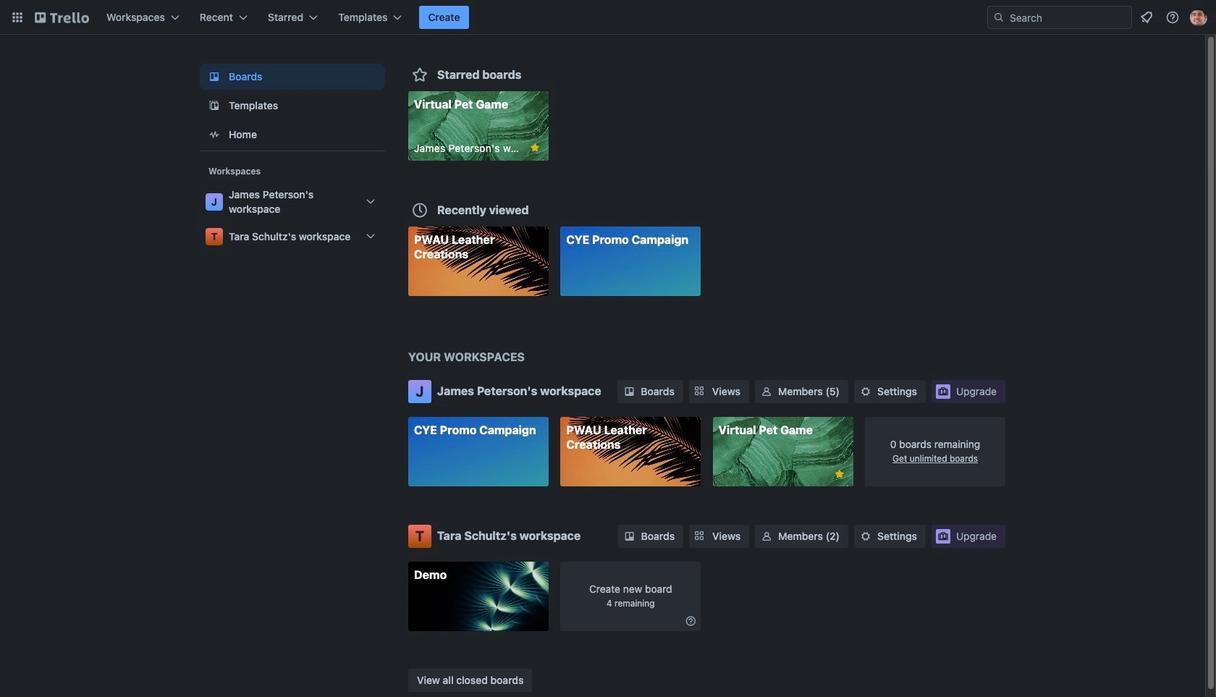 Task type: vqa. For each thing, say whether or not it's contained in the screenshot.
Greg Robinson's workspace link
no



Task type: locate. For each thing, give the bounding box(es) containing it.
0 horizontal spatial sm image
[[622, 529, 637, 543]]

2 horizontal spatial sm image
[[859, 385, 873, 399]]

click to unstar this board. it will be removed from your starred list. image
[[529, 141, 542, 154]]

0 notifications image
[[1138, 9, 1156, 26]]

1 horizontal spatial sm image
[[684, 614, 698, 628]]

sm image
[[622, 385, 637, 399], [760, 385, 774, 399], [760, 529, 774, 543], [859, 529, 873, 543]]

home image
[[206, 126, 223, 143]]

james peterson (jamespeterson93) image
[[1190, 9, 1208, 26]]

back to home image
[[35, 6, 89, 29]]

2 vertical spatial sm image
[[684, 614, 698, 628]]

sm image
[[859, 385, 873, 399], [622, 529, 637, 543], [684, 614, 698, 628]]

template board image
[[206, 97, 223, 114]]

open information menu image
[[1166, 10, 1180, 25]]



Task type: describe. For each thing, give the bounding box(es) containing it.
board image
[[206, 68, 223, 85]]

primary element
[[0, 0, 1217, 35]]

Search field
[[988, 6, 1133, 29]]

0 vertical spatial sm image
[[859, 385, 873, 399]]

1 vertical spatial sm image
[[622, 529, 637, 543]]

search image
[[994, 12, 1005, 23]]



